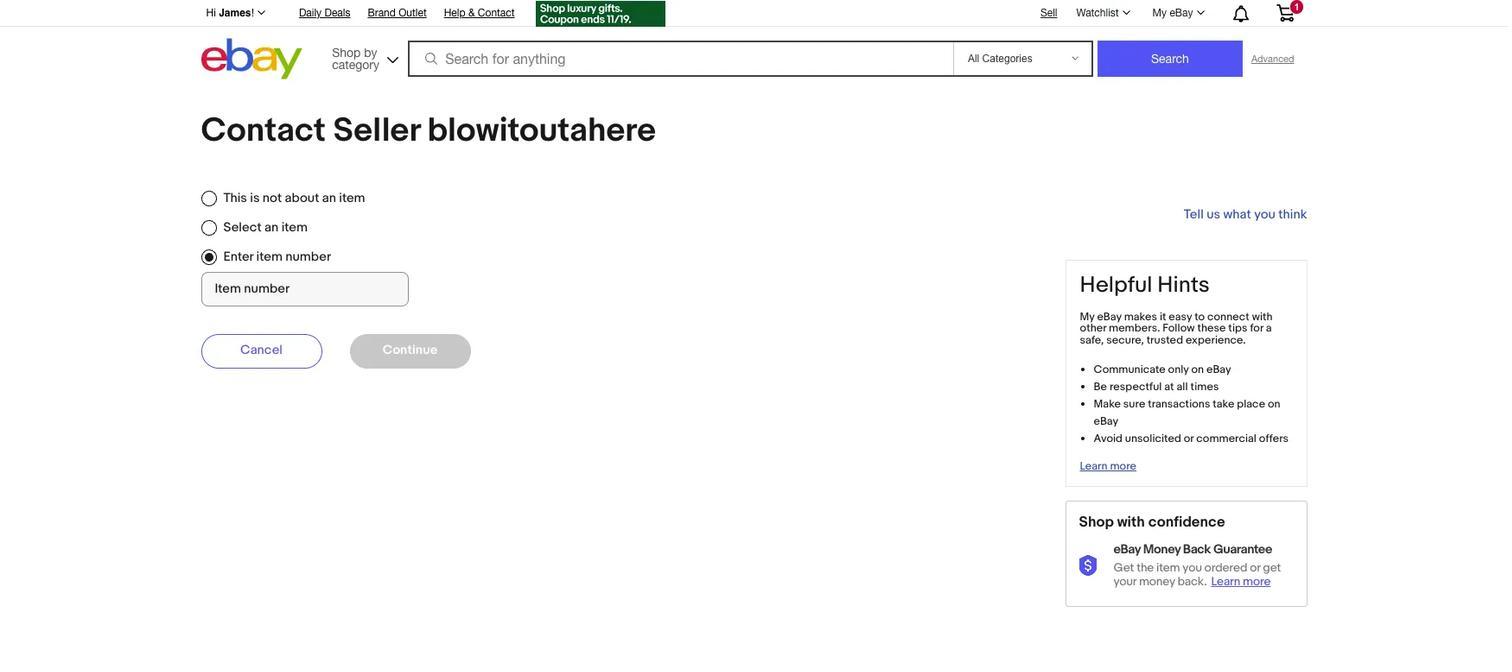 Task type: locate. For each thing, give the bounding box(es) containing it.
get
[[1114, 561, 1134, 576]]

brand outlet
[[368, 7, 427, 19]]

0 vertical spatial my
[[1153, 7, 1167, 19]]

learn more for learn more link to the left
[[1080, 460, 1137, 474]]

item down select an item
[[256, 249, 283, 265]]

your
[[1114, 575, 1137, 590]]

1 horizontal spatial with
[[1252, 310, 1273, 324]]

0 horizontal spatial contact
[[201, 111, 326, 151]]

my right 'watchlist' link
[[1153, 7, 1167, 19]]

or
[[1184, 432, 1194, 446], [1250, 561, 1261, 576]]

1 vertical spatial shop
[[1079, 514, 1114, 531]]

0 vertical spatial shop
[[332, 45, 361, 59]]

ebay up secure,
[[1097, 310, 1122, 324]]

help
[[444, 7, 466, 19]]

on right place
[[1268, 398, 1281, 411]]

0 vertical spatial with
[[1252, 310, 1273, 324]]

0 vertical spatial you
[[1254, 207, 1276, 223]]

you for think
[[1254, 207, 1276, 223]]

ebay inside my ebay link
[[1170, 7, 1193, 19]]

more
[[1110, 460, 1137, 474], [1243, 575, 1271, 590]]

0 horizontal spatial with
[[1117, 514, 1145, 531]]

brand
[[368, 7, 396, 19]]

tell us what you think
[[1184, 207, 1307, 223]]

1 vertical spatial with
[[1117, 514, 1145, 531]]

shop
[[332, 45, 361, 59], [1079, 514, 1114, 531]]

0 vertical spatial learn more
[[1080, 460, 1137, 474]]

1 vertical spatial you
[[1183, 561, 1202, 576]]

1 horizontal spatial contact
[[478, 7, 515, 19]]

1 horizontal spatial you
[[1254, 207, 1276, 223]]

trusted
[[1147, 334, 1183, 348]]

shop for shop by category
[[332, 45, 361, 59]]

blowitoutahere
[[428, 111, 656, 151]]

on
[[1192, 363, 1204, 377], [1268, 398, 1281, 411]]

0 horizontal spatial learn more
[[1080, 460, 1137, 474]]

1 horizontal spatial more
[[1243, 575, 1271, 590]]

learn more down "guarantee"
[[1211, 575, 1271, 590]]

tell us what you think link
[[1184, 207, 1307, 223]]

shop up with details__icon
[[1079, 514, 1114, 531]]

not
[[263, 190, 282, 207]]

daily deals
[[299, 7, 350, 19]]

select
[[223, 220, 262, 236]]

learn more link down "guarantee"
[[1211, 575, 1275, 590]]

by
[[364, 45, 377, 59]]

1 horizontal spatial learn more link
[[1211, 575, 1275, 590]]

select an item
[[223, 220, 308, 236]]

make
[[1094, 398, 1121, 411]]

my inside my ebay makes it easy to connect with other members. follow these tips for a safe, secure, trusted experience.
[[1080, 310, 1095, 324]]

1 vertical spatial or
[[1250, 561, 1261, 576]]

0 vertical spatial contact
[[478, 7, 515, 19]]

account navigation
[[197, 0, 1307, 29]]

learn down 'avoid'
[[1080, 460, 1108, 474]]

contact up is
[[201, 111, 326, 151]]

1 vertical spatial learn more
[[1211, 575, 1271, 590]]

1 horizontal spatial learn
[[1211, 575, 1241, 590]]

my up safe,
[[1080, 310, 1095, 324]]

1 horizontal spatial or
[[1250, 561, 1261, 576]]

secure,
[[1107, 334, 1144, 348]]

contact right &
[[478, 7, 515, 19]]

my ebay link
[[1143, 3, 1212, 23]]

my
[[1153, 7, 1167, 19], [1080, 310, 1095, 324]]

item down 'money' on the right of the page
[[1157, 561, 1180, 576]]

helpful hints
[[1080, 272, 1210, 299]]

shop left by
[[332, 45, 361, 59]]

my inside account navigation
[[1153, 7, 1167, 19]]

an right about
[[322, 190, 336, 207]]

you inside get the item you ordered or get your money back.
[[1183, 561, 1202, 576]]

1 vertical spatial contact
[[201, 111, 326, 151]]

0 horizontal spatial my
[[1080, 310, 1095, 324]]

1 horizontal spatial an
[[322, 190, 336, 207]]

get the coupon image
[[535, 1, 665, 27]]

daily deals link
[[299, 4, 350, 23]]

an
[[322, 190, 336, 207], [265, 220, 279, 236]]

an right select
[[265, 220, 279, 236]]

hi
[[206, 7, 216, 19]]

my ebay makes it easy to connect with other members. follow these tips for a safe, secure, trusted experience.
[[1080, 310, 1273, 348]]

0 vertical spatial learn more link
[[1080, 460, 1137, 474]]

1 horizontal spatial learn more
[[1211, 575, 1271, 590]]

category
[[332, 57, 379, 71]]

learn for learn more link to the left
[[1080, 460, 1108, 474]]

you
[[1254, 207, 1276, 223], [1183, 561, 1202, 576]]

safe,
[[1080, 334, 1104, 348]]

0 vertical spatial or
[[1184, 432, 1194, 446]]

item inside get the item you ordered or get your money back.
[[1157, 561, 1180, 576]]

makes
[[1124, 310, 1157, 324]]

transactions
[[1148, 398, 1211, 411]]

unsolicited
[[1125, 432, 1182, 446]]

shop for shop with confidence
[[1079, 514, 1114, 531]]

get the item you ordered or get your money back.
[[1114, 561, 1281, 590]]

0 horizontal spatial learn
[[1080, 460, 1108, 474]]

money
[[1143, 542, 1181, 559]]

&
[[468, 7, 475, 19]]

seller
[[333, 111, 420, 151]]

daily
[[299, 7, 322, 19]]

to
[[1195, 310, 1205, 324]]

enter item number
[[223, 249, 331, 265]]

None text field
[[201, 272, 409, 307]]

my for my ebay makes it easy to connect with other members. follow these tips for a safe, secure, trusted experience.
[[1080, 310, 1095, 324]]

learn right back.
[[1211, 575, 1241, 590]]

with
[[1252, 310, 1273, 324], [1117, 514, 1145, 531]]

1 horizontal spatial my
[[1153, 7, 1167, 19]]

learn more
[[1080, 460, 1137, 474], [1211, 575, 1271, 590]]

ebay inside my ebay makes it easy to connect with other members. follow these tips for a safe, secure, trusted experience.
[[1097, 310, 1122, 324]]

shop inside the shop by category
[[332, 45, 361, 59]]

with up 'money' on the right of the page
[[1117, 514, 1145, 531]]

on up times
[[1192, 363, 1204, 377]]

1 vertical spatial an
[[265, 220, 279, 236]]

brand outlet link
[[368, 4, 427, 23]]

1 vertical spatial my
[[1080, 310, 1095, 324]]

ebay
[[1170, 7, 1193, 19], [1097, 310, 1122, 324], [1207, 363, 1231, 377], [1094, 415, 1119, 429], [1114, 542, 1141, 559]]

is
[[250, 190, 260, 207]]

learn more link down 'avoid'
[[1080, 460, 1137, 474]]

you right what
[[1254, 207, 1276, 223]]

these
[[1197, 322, 1226, 336]]

learn more down 'avoid'
[[1080, 460, 1137, 474]]

more down 'avoid'
[[1110, 460, 1137, 474]]

communicate only on ebay be respectful at all times make sure transactions take place on ebay avoid unsolicited or commercial offers
[[1094, 363, 1289, 446]]

ordered
[[1205, 561, 1248, 576]]

with right tips
[[1252, 310, 1273, 324]]

0 horizontal spatial you
[[1183, 561, 1202, 576]]

continue link
[[350, 335, 471, 369]]

think
[[1279, 207, 1307, 223]]

item
[[339, 190, 365, 207], [281, 220, 308, 236], [256, 249, 283, 265], [1157, 561, 1180, 576]]

0 horizontal spatial learn more link
[[1080, 460, 1137, 474]]

1 vertical spatial more
[[1243, 575, 1271, 590]]

connect
[[1207, 310, 1250, 324]]

more down "guarantee"
[[1243, 575, 1271, 590]]

0 vertical spatial more
[[1110, 460, 1137, 474]]

contact
[[478, 7, 515, 19], [201, 111, 326, 151]]

0 horizontal spatial or
[[1184, 432, 1194, 446]]

with details__icon image
[[1079, 555, 1100, 576]]

be
[[1094, 380, 1107, 394]]

all
[[1177, 380, 1188, 394]]

or left get
[[1250, 561, 1261, 576]]

None submit
[[1098, 41, 1243, 77]]

or right unsolicited
[[1184, 432, 1194, 446]]

members.
[[1109, 322, 1160, 336]]

0 vertical spatial learn
[[1080, 460, 1108, 474]]

learn more link
[[1080, 460, 1137, 474], [1211, 575, 1275, 590]]

communicate
[[1094, 363, 1166, 377]]

1 horizontal spatial shop
[[1079, 514, 1114, 531]]

back.
[[1178, 575, 1207, 590]]

you down ebay money back guarantee
[[1183, 561, 1202, 576]]

1 vertical spatial on
[[1268, 398, 1281, 411]]

only
[[1168, 363, 1189, 377]]

1 vertical spatial learn
[[1211, 575, 1241, 590]]

take
[[1213, 398, 1235, 411]]

0 horizontal spatial more
[[1110, 460, 1137, 474]]

deals
[[325, 7, 350, 19]]

0 horizontal spatial on
[[1192, 363, 1204, 377]]

outlet
[[399, 7, 427, 19]]

more for learn more link to the left
[[1110, 460, 1137, 474]]

0 horizontal spatial shop
[[332, 45, 361, 59]]

ebay right 'watchlist' link
[[1170, 7, 1193, 19]]



Task type: vqa. For each thing, say whether or not it's contained in the screenshot.
the bottom You
yes



Task type: describe. For each thing, give the bounding box(es) containing it.
at
[[1165, 380, 1174, 394]]

0 horizontal spatial an
[[265, 220, 279, 236]]

a
[[1266, 322, 1272, 336]]

continue
[[383, 342, 438, 358]]

place
[[1237, 398, 1266, 411]]

more for the bottommost learn more link
[[1243, 575, 1271, 590]]

guarantee
[[1213, 542, 1272, 559]]

james
[[219, 7, 251, 19]]

1
[[1294, 2, 1300, 12]]

this is not about an item
[[223, 190, 365, 207]]

learn more for the bottommost learn more link
[[1211, 575, 1271, 590]]

0 vertical spatial on
[[1192, 363, 1204, 377]]

shop by category button
[[324, 38, 402, 76]]

item right about
[[339, 190, 365, 207]]

us
[[1207, 207, 1221, 223]]

1 horizontal spatial on
[[1268, 398, 1281, 411]]

help & contact link
[[444, 4, 515, 23]]

avoid
[[1094, 432, 1123, 446]]

item down this is not about an item on the left top of the page
[[281, 220, 308, 236]]

watchlist link
[[1067, 3, 1138, 23]]

help & contact
[[444, 7, 515, 19]]

none submit inside shop by category banner
[[1098, 41, 1243, 77]]

shop by category
[[332, 45, 379, 71]]

hi james !
[[206, 7, 254, 19]]

tell
[[1184, 207, 1204, 223]]

1 link
[[1266, 0, 1305, 25]]

ebay up times
[[1207, 363, 1231, 377]]

offers
[[1259, 432, 1289, 446]]

about
[[285, 190, 319, 207]]

shop by category banner
[[197, 0, 1307, 84]]

!
[[251, 7, 254, 19]]

easy
[[1169, 310, 1192, 324]]

learn for the bottommost learn more link
[[1211, 575, 1241, 590]]

helpful
[[1080, 272, 1153, 299]]

advanced link
[[1243, 41, 1303, 76]]

or inside communicate only on ebay be respectful at all times make sure transactions take place on ebay avoid unsolicited or commercial offers
[[1184, 432, 1194, 446]]

ebay up get
[[1114, 542, 1141, 559]]

contact inside "help & contact" link
[[478, 7, 515, 19]]

with inside my ebay makes it easy to connect with other members. follow these tips for a safe, secure, trusted experience.
[[1252, 310, 1273, 324]]

times
[[1191, 380, 1219, 394]]

enter
[[223, 249, 253, 265]]

my ebay
[[1153, 7, 1193, 19]]

sell link
[[1033, 7, 1065, 19]]

0 vertical spatial an
[[322, 190, 336, 207]]

you for ordered
[[1183, 561, 1202, 576]]

what
[[1224, 207, 1251, 223]]

get
[[1263, 561, 1281, 576]]

tips
[[1229, 322, 1248, 336]]

or inside get the item you ordered or get your money back.
[[1250, 561, 1261, 576]]

back
[[1183, 542, 1211, 559]]

commercial
[[1196, 432, 1257, 446]]

shop with confidence
[[1079, 514, 1225, 531]]

other
[[1080, 322, 1107, 336]]

Search for anything text field
[[411, 42, 950, 75]]

it
[[1160, 310, 1166, 324]]

1 vertical spatial learn more link
[[1211, 575, 1275, 590]]

confidence
[[1148, 514, 1225, 531]]

advanced
[[1252, 54, 1294, 64]]

respectful
[[1110, 380, 1162, 394]]

money
[[1139, 575, 1175, 590]]

experience.
[[1186, 334, 1246, 348]]

ebay down make
[[1094, 415, 1119, 429]]

watchlist
[[1077, 7, 1119, 19]]

number
[[285, 249, 331, 265]]

hints
[[1158, 272, 1210, 299]]

follow
[[1163, 322, 1195, 336]]

cancel link
[[201, 335, 322, 369]]

contact seller blowitoutahere
[[201, 111, 656, 151]]

the
[[1137, 561, 1154, 576]]

this
[[223, 190, 247, 207]]

my for my ebay
[[1153, 7, 1167, 19]]

sure
[[1124, 398, 1146, 411]]

sell
[[1041, 7, 1058, 19]]

ebay money back guarantee
[[1114, 542, 1272, 559]]



